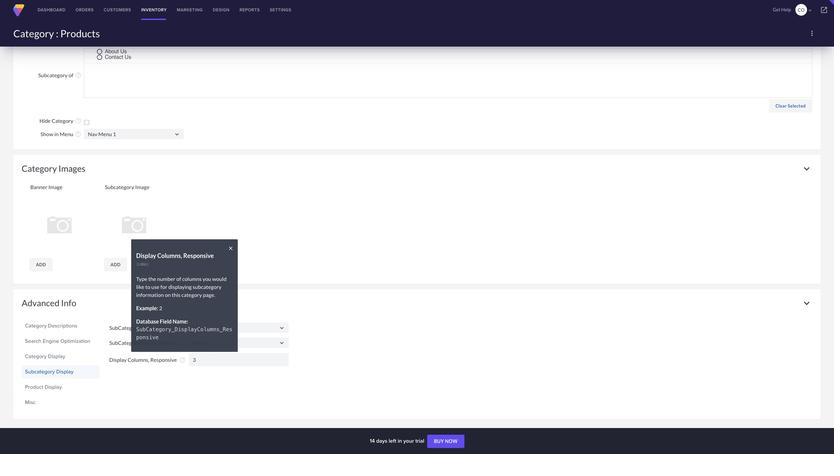 Task type: locate. For each thing, give the bounding box(es) containing it.
your
[[404, 437, 414, 445]]

2 right example:
[[159, 305, 162, 312]]

mode left 1
[[159, 325, 173, 331]]

2 expand_more from the top
[[802, 298, 813, 309]]

0 vertical spatial responsive
[[183, 252, 214, 260]]

display for subcategory display mode 1 help_outline
[[141, 325, 158, 331]]

category
[[37, 23, 58, 29], [13, 27, 54, 39], [52, 118, 73, 124], [22, 163, 57, 174], [25, 322, 47, 330], [25, 353, 47, 360]]

2 down 1
[[174, 340, 177, 346]]

add for subcategory
[[111, 262, 121, 267]]

columns, inside "display columns, responsive [long]"
[[157, 252, 182, 260]]

buy
[[434, 439, 444, 445]]

misc
[[25, 399, 36, 406]]

display for subcategory display
[[56, 368, 74, 376]]

subcategory for subcategory of help_outline
[[38, 72, 68, 78]]

of inside subcategory of help_outline
[[69, 72, 73, 78]]

hide category help_outline
[[39, 118, 82, 124]]

0 horizontal spatial image
[[48, 184, 63, 190]]

display inside the subcategory display mode 2 help_outline
[[141, 340, 158, 346]]

category down search
[[25, 353, 47, 360]]

page.
[[203, 292, 215, 298]]

number
[[157, 276, 175, 282]]

subcategory of help_outline
[[38, 72, 82, 79]]

help_outline inside subcategory display mode 1 help_outline
[[179, 325, 186, 332]]

subcategory inside subcategory of help_outline
[[38, 72, 68, 78]]

2 add link from the left
[[104, 258, 127, 271]]

0 horizontal spatial 2
[[159, 305, 162, 312]]

advanced info
[[22, 298, 76, 308]]

display for product display
[[45, 383, 62, 391]]

subcategory for subcategory display mode 1 help_outline
[[109, 325, 140, 331]]

1 mode from the top
[[159, 325, 173, 331]]

co
[[798, 7, 805, 13]]

0 horizontal spatial in
[[54, 131, 59, 137]]

columns,
[[157, 252, 182, 260], [128, 357, 149, 363]]

0 vertical spatial of
[[69, 72, 73, 78]]

2 image from the left
[[135, 184, 150, 190]]

inventory
[[141, 7, 167, 13]]

0 vertical spatial subcategory
[[38, 72, 68, 78]]

responsive for display columns, responsive [long]
[[183, 252, 214, 260]]

us
[[120, 49, 127, 55], [125, 54, 131, 60]]

about
[[105, 49, 119, 55]]

1 horizontal spatial responsive
[[183, 252, 214, 260]]

1 horizontal spatial in
[[398, 437, 402, 445]]

responsive down the subcategory display mode 2 help_outline
[[150, 357, 177, 363]]

1 image from the left
[[48, 184, 63, 190]]

None number field
[[189, 353, 289, 366]]

type the number of columns you would like to use for displaying subcategory information on this category page.
[[136, 276, 227, 298]]

us for about us
[[120, 49, 127, 55]]

get
[[773, 7, 781, 12]]

category up banner
[[22, 163, 57, 174]]


[[174, 131, 181, 138], [279, 325, 286, 332], [279, 340, 286, 347]]

display
[[136, 252, 156, 260], [141, 325, 158, 331], [141, 340, 158, 346], [48, 353, 65, 360], [109, 357, 127, 363], [56, 368, 74, 376], [45, 383, 62, 391]]

category for name
[[37, 23, 58, 29]]

product
[[25, 383, 43, 391]]

2 inside the subcategory display mode 2 help_outline
[[174, 340, 177, 346]]

1 horizontal spatial add
[[111, 262, 121, 267]]

category for display
[[25, 353, 47, 360]]

1 vertical spatial of
[[176, 276, 181, 282]]

0 horizontal spatial responsive
[[150, 357, 177, 363]]

1 horizontal spatial image
[[135, 184, 150, 190]]

image
[[48, 184, 63, 190], [135, 184, 150, 190]]

field
[[160, 319, 172, 325]]

None text field
[[189, 323, 289, 333], [189, 338, 289, 348], [189, 323, 289, 333], [189, 338, 289, 348]]

1 horizontal spatial 2
[[174, 340, 177, 346]]

1 subcategory from the top
[[109, 325, 140, 331]]

2 vertical spatial subcategory
[[25, 368, 55, 376]]

category up show in menu help_outline
[[52, 118, 73, 124]]

0 horizontal spatial add
[[36, 262, 46, 267]]

0 vertical spatial 
[[174, 131, 181, 138]]

us right the about
[[120, 49, 127, 55]]

in right left
[[398, 437, 402, 445]]

* id help_outline 136
[[65, 8, 93, 15]]

display inside product display link
[[45, 383, 62, 391]]

columns
[[182, 276, 202, 282]]

responsive up 'columns'
[[183, 252, 214, 260]]

2 add from the left
[[111, 262, 121, 267]]

responsive for display columns, responsive
[[150, 357, 177, 363]]

you
[[203, 276, 211, 282]]

in right show
[[54, 131, 59, 137]]

category for :
[[13, 27, 54, 39]]

info
[[61, 298, 76, 308]]

columns, for display columns, responsive
[[128, 357, 149, 363]]

1 vertical spatial subcategory
[[109, 340, 140, 346]]

1 vertical spatial mode
[[159, 340, 173, 346]]

banner image
[[30, 184, 63, 190]]

display inside category display link
[[48, 353, 65, 360]]

more_vert
[[809, 29, 817, 37]]

0 vertical spatial 2
[[159, 305, 162, 312]]

mode inside the subcategory display mode 2 help_outline
[[159, 340, 173, 346]]

expand_more for advanced info
[[802, 298, 813, 309]]

display inside subcategory display mode 1 help_outline
[[141, 325, 158, 331]]

show in menu help_outline
[[41, 131, 82, 138]]

category down dashboard link
[[37, 23, 58, 29]]

1 vertical spatial expand_more
[[802, 298, 813, 309]]

mode inside subcategory display mode 1 help_outline
[[159, 325, 173, 331]]

display columns, responsive
[[109, 357, 177, 363]]

category inside hide category help_outline
[[52, 118, 73, 124]]

14 days left in your trial
[[370, 437, 426, 445]]

to
[[145, 284, 150, 290]]

0 vertical spatial mode
[[159, 325, 173, 331]]

None text field
[[84, 129, 184, 139]]

1 vertical spatial subcategory
[[105, 184, 134, 190]]

1 vertical spatial columns,
[[128, 357, 149, 363]]

 link
[[815, 0, 835, 20]]

0 vertical spatial columns,
[[157, 252, 182, 260]]

subcategory inside subcategory display mode 1 help_outline
[[109, 325, 140, 331]]

us right 'contact'
[[125, 54, 131, 60]]

mode right "ponsive"
[[159, 340, 173, 346]]

buy now
[[434, 439, 458, 445]]

subcategory
[[109, 325, 140, 331], [109, 340, 140, 346]]

 for help_outline
[[174, 131, 181, 138]]

customers
[[104, 7, 131, 13]]

2 mode from the top
[[159, 340, 173, 346]]

subcategory inside the subcategory display mode 2 help_outline
[[109, 340, 140, 346]]

add
[[36, 262, 46, 267], [111, 262, 121, 267]]

responsive
[[183, 252, 214, 260], [150, 357, 177, 363]]

1 horizontal spatial add link
[[104, 258, 127, 271]]

1 horizontal spatial of
[[176, 276, 181, 282]]

2 vertical spatial 
[[279, 340, 286, 347]]

2 subcategory from the top
[[109, 340, 140, 346]]

example: 2
[[136, 305, 162, 312]]

1 add link from the left
[[29, 258, 53, 271]]

category descriptions link
[[25, 320, 96, 332]]

mode
[[159, 325, 173, 331], [159, 340, 173, 346]]

category
[[182, 292, 202, 298]]

1 vertical spatial responsive
[[150, 357, 177, 363]]

help
[[782, 7, 792, 12]]

2
[[159, 305, 162, 312], [174, 340, 177, 346]]

subcategory up "ponsive"
[[109, 325, 140, 331]]

0 horizontal spatial columns,
[[128, 357, 149, 363]]

1 horizontal spatial columns,
[[157, 252, 182, 260]]

mode for subcategory display mode 2 help_outline
[[159, 340, 173, 346]]

in inside show in menu help_outline
[[54, 131, 59, 137]]

category inside category name help_outline
[[37, 23, 58, 29]]

banner
[[30, 184, 47, 190]]

1 add from the left
[[36, 262, 46, 267]]

clear
[[776, 103, 787, 109]]

descriptions
[[48, 322, 77, 330]]

1 expand_more from the top
[[802, 163, 813, 174]]

subcategory up display columns, responsive
[[109, 340, 140, 346]]

display for subcategory display mode 2 help_outline
[[141, 340, 158, 346]]

columns, up number on the bottom left of page
[[157, 252, 182, 260]]

of
[[69, 72, 73, 78], [176, 276, 181, 282]]

0 horizontal spatial add link
[[29, 258, 53, 271]]

responsive inside "display columns, responsive [long]"
[[183, 252, 214, 260]]

1 vertical spatial 2
[[174, 340, 177, 346]]

0 horizontal spatial of
[[69, 72, 73, 78]]

subcategory display mode 1 help_outline
[[109, 325, 186, 332]]

0 vertical spatial subcategory
[[109, 325, 140, 331]]

category up search
[[25, 322, 47, 330]]

1
[[174, 325, 177, 331]]

1 vertical spatial in
[[398, 437, 402, 445]]

help_outline
[[75, 8, 82, 15], [75, 23, 82, 30], [75, 72, 82, 79], [75, 118, 82, 124], [75, 131, 82, 138], [179, 325, 186, 332], [179, 340, 186, 347], [179, 357, 186, 364]]

help_outline inside * id help_outline 136
[[75, 8, 82, 15]]

columns, down the subcategory display mode 2 help_outline
[[128, 357, 149, 363]]

like
[[136, 284, 144, 290]]

0 vertical spatial in
[[54, 131, 59, 137]]

of inside type the number of columns you would like to use for displaying subcategory information on this category page.
[[176, 276, 181, 282]]

contact
[[105, 54, 123, 60]]

add for banner
[[36, 262, 46, 267]]

display inside the subcategory display link
[[56, 368, 74, 376]]

subcategory for subcategory display
[[25, 368, 55, 376]]

1 vertical spatial 
[[279, 325, 286, 332]]

name:
[[173, 319, 188, 325]]

category left :
[[13, 27, 54, 39]]

example:
[[136, 305, 158, 312]]

reports
[[240, 7, 260, 13]]

category descriptions
[[25, 322, 77, 330]]

clear selected
[[776, 103, 806, 109]]

add link for subcategory
[[104, 258, 127, 271]]

0 vertical spatial expand_more
[[802, 163, 813, 174]]

days
[[376, 437, 388, 445]]

columns, for display columns, responsive [long]
[[157, 252, 182, 260]]



Task type: vqa. For each thing, say whether or not it's contained in the screenshot.
the Help
yes



Task type: describe. For each thing, give the bounding box(es) containing it.
settings
[[270, 7, 292, 13]]

on
[[165, 292, 171, 298]]

search engine optimization
[[25, 337, 90, 345]]

products
[[60, 27, 100, 39]]

subcategory
[[193, 284, 222, 290]]

ponsive
[[136, 335, 159, 341]]

help_outline inside show in menu help_outline
[[75, 131, 82, 138]]

category for images
[[22, 163, 57, 174]]

buy now link
[[428, 435, 465, 449]]

mode for subcategory display mode 1 help_outline
[[159, 325, 173, 331]]

contact us
[[105, 54, 131, 60]]

product display link
[[25, 382, 96, 393]]

help_outline inside hide category help_outline
[[75, 118, 82, 124]]

subcategory display mode 2 help_outline
[[109, 340, 186, 347]]

id
[[68, 8, 73, 14]]

displaying
[[168, 284, 192, 290]]

category : products
[[13, 27, 100, 39]]

category display
[[25, 353, 65, 360]]

hide
[[39, 118, 51, 124]]

product display
[[25, 383, 62, 391]]

trial
[[416, 437, 425, 445]]

marketing
[[177, 7, 203, 13]]

dashboard link
[[33, 0, 71, 20]]

dashboard
[[38, 7, 66, 13]]

help_outline inside the subcategory display mode 2 help_outline
[[179, 340, 186, 347]]

clear selected link
[[769, 99, 813, 113]]

optimization
[[60, 337, 90, 345]]

search engine optimization link
[[25, 336, 96, 347]]

co 
[[798, 7, 814, 13]]

about us
[[105, 49, 127, 55]]

[long]
[[136, 262, 149, 267]]

image for banner image
[[48, 184, 63, 190]]

 for 1
[[279, 325, 286, 332]]


[[808, 7, 814, 13]]

subcategory display
[[25, 368, 74, 376]]

images
[[59, 163, 85, 174]]

subcategory image
[[105, 184, 150, 190]]

design
[[213, 7, 230, 13]]

engine
[[43, 337, 59, 345]]

category for descriptions
[[25, 322, 47, 330]]

the
[[148, 276, 156, 282]]

subcategory for subcategory display mode 2 help_outline
[[109, 340, 140, 346]]

subcategory for subcategory image
[[105, 184, 134, 190]]

use
[[151, 284, 160, 290]]

for
[[161, 284, 167, 290]]

now
[[445, 439, 458, 445]]

name
[[59, 23, 73, 29]]

this
[[172, 292, 180, 298]]

subcategory display link
[[25, 366, 96, 378]]

left
[[389, 437, 397, 445]]

display inside "display columns, responsive [long]"
[[136, 252, 156, 260]]

category images
[[22, 163, 85, 174]]

*
[[65, 8, 67, 14]]

category name help_outline
[[36, 23, 82, 30]]

image for subcategory image
[[135, 184, 150, 190]]

us for contact us
[[125, 54, 131, 60]]

information
[[136, 292, 164, 298]]

help_outline inside category name help_outline
[[75, 23, 82, 30]]

search
[[25, 337, 41, 345]]

expand_more for category images
[[802, 163, 813, 174]]

advanced
[[22, 298, 59, 308]]

menu
[[60, 131, 73, 137]]

selected
[[788, 103, 806, 109]]

help_outline inside subcategory of help_outline
[[75, 72, 82, 79]]

subcategory_displaycolumns_res
[[136, 327, 233, 333]]

add link for banner
[[29, 258, 53, 271]]

get help
[[773, 7, 792, 12]]

database field name: subcategory_displaycolumns_res ponsive
[[136, 319, 233, 341]]

display for category display
[[48, 353, 65, 360]]


[[821, 6, 829, 14]]

:
[[56, 27, 58, 39]]

136
[[84, 8, 93, 14]]

 for 2
[[279, 340, 286, 347]]

category display link
[[25, 351, 96, 362]]

show
[[41, 131, 53, 137]]

type
[[136, 276, 147, 282]]

display columns, responsive [long]
[[136, 252, 214, 267]]

would
[[212, 276, 227, 282]]

14
[[370, 437, 375, 445]]

misc link
[[25, 397, 96, 408]]

more_vert button
[[806, 27, 819, 40]]



